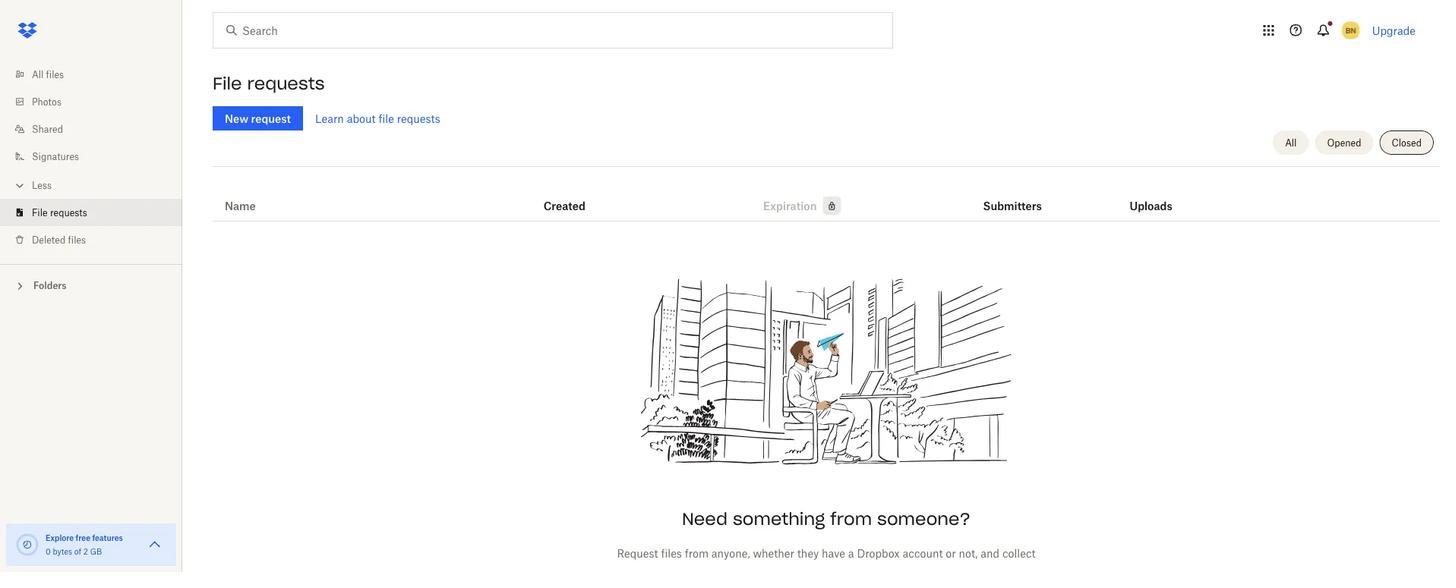 Task type: vqa. For each thing, say whether or not it's contained in the screenshot.
Edit PDF BUTTON
no



Task type: describe. For each thing, give the bounding box(es) containing it.
learn about file requests link
[[315, 112, 440, 125]]

organized
[[871, 564, 921, 573]]

and
[[981, 547, 1000, 560]]

learn about file requests
[[315, 112, 440, 125]]

bytes
[[53, 547, 72, 557]]

files for deleted
[[68, 234, 86, 246]]

need something from someone?
[[682, 509, 971, 530]]

folders button
[[0, 274, 182, 297]]

collect
[[1003, 547, 1036, 560]]

whether
[[753, 547, 795, 560]]

bn
[[1346, 25, 1356, 35]]

list containing all files
[[0, 52, 182, 264]]

new
[[225, 112, 248, 125]]

Search in folder "Dropbox" text field
[[242, 22, 861, 39]]

1 column header from the left
[[983, 179, 1044, 215]]

0 vertical spatial dropbox
[[857, 547, 900, 560]]

1 horizontal spatial dropbox
[[955, 564, 998, 573]]

or
[[946, 547, 956, 560]]

bn button
[[1339, 18, 1363, 43]]

closed
[[1392, 137, 1422, 149]]

2
[[83, 547, 88, 557]]

name
[[225, 199, 256, 212]]

account
[[903, 547, 943, 560]]

request
[[617, 547, 658, 560]]

your
[[664, 564, 687, 573]]

file requests inside 'list item'
[[32, 207, 87, 218]]

explore
[[46, 534, 74, 543]]

automatically
[[800, 564, 868, 573]]

all for all
[[1285, 137, 1297, 149]]

new request
[[225, 112, 291, 125]]

from for anyone,
[[685, 547, 709, 560]]

opened button
[[1315, 131, 1374, 155]]

all button
[[1273, 131, 1309, 155]]

upgrade link
[[1372, 24, 1416, 37]]

them
[[623, 564, 649, 573]]

in
[[652, 564, 662, 573]]

created
[[544, 199, 586, 212]]

less image
[[12, 178, 27, 193]]

something
[[733, 509, 825, 530]]

all files link
[[12, 61, 182, 88]]

files
[[738, 564, 761, 573]]

of
[[74, 547, 81, 557]]

row containing name
[[213, 172, 1440, 222]]

files for all
[[46, 69, 64, 80]]

file requests link
[[12, 199, 182, 226]]

dropbox.
[[689, 564, 735, 573]]

1 horizontal spatial file requests
[[213, 73, 325, 94]]

they
[[797, 547, 819, 560]]

opened
[[1327, 137, 1362, 149]]

need
[[682, 509, 728, 530]]

deleted
[[32, 234, 66, 246]]

2 column header from the left
[[1130, 179, 1191, 215]]



Task type: locate. For each thing, give the bounding box(es) containing it.
files inside request files from anyone, whether they have a dropbox account or not, and collect them in your dropbox. files will be automatically organized into a dropbox folde
[[661, 547, 682, 560]]

shared
[[32, 123, 63, 135]]

free
[[76, 534, 90, 543]]

pro trial element
[[817, 197, 841, 215]]

0 vertical spatial all
[[32, 69, 44, 80]]

about
[[347, 112, 376, 125]]

into
[[924, 564, 943, 573]]

requests inside 'list item'
[[50, 207, 87, 218]]

0 vertical spatial requests
[[247, 73, 325, 94]]

files up your at the bottom
[[661, 547, 682, 560]]

0 vertical spatial a
[[848, 547, 854, 560]]

0 vertical spatial file requests
[[213, 73, 325, 94]]

list
[[0, 52, 182, 264]]

requests up deleted files
[[50, 207, 87, 218]]

quota usage element
[[15, 533, 39, 558]]

0 vertical spatial from
[[831, 509, 872, 530]]

less
[[32, 180, 52, 191]]

0 horizontal spatial requests
[[50, 207, 87, 218]]

1 horizontal spatial column header
[[1130, 179, 1191, 215]]

from for someone?
[[831, 509, 872, 530]]

0 horizontal spatial files
[[46, 69, 64, 80]]

explore free features 0 bytes of 2 gb
[[46, 534, 123, 557]]

all for all files
[[32, 69, 44, 80]]

file requests up request
[[213, 73, 325, 94]]

file requests up deleted files
[[32, 207, 87, 218]]

from inside request files from anyone, whether they have a dropbox account or not, and collect them in your dropbox. files will be automatically organized into a dropbox folde
[[685, 547, 709, 560]]

1 vertical spatial dropbox
[[955, 564, 998, 573]]

signatures link
[[12, 143, 182, 170]]

file
[[213, 73, 242, 94], [32, 207, 48, 218]]

file requests list item
[[0, 199, 182, 226]]

have
[[822, 547, 845, 560]]

photos
[[32, 96, 62, 107]]

1 horizontal spatial all
[[1285, 137, 1297, 149]]

1 vertical spatial file requests
[[32, 207, 87, 218]]

signatures
[[32, 151, 79, 162]]

files for request
[[661, 547, 682, 560]]

all inside list
[[32, 69, 44, 80]]

all up photos
[[32, 69, 44, 80]]

row
[[213, 172, 1440, 222]]

0 vertical spatial files
[[46, 69, 64, 80]]

requests up request
[[247, 73, 325, 94]]

dropbox
[[857, 547, 900, 560], [955, 564, 998, 573]]

be
[[785, 564, 797, 573]]

1 vertical spatial requests
[[397, 112, 440, 125]]

2 vertical spatial files
[[661, 547, 682, 560]]

closed button
[[1380, 131, 1434, 155]]

not,
[[959, 547, 978, 560]]

a right have
[[848, 547, 854, 560]]

2 horizontal spatial requests
[[397, 112, 440, 125]]

0 horizontal spatial file
[[32, 207, 48, 218]]

folders
[[33, 280, 67, 292]]

file up new
[[213, 73, 242, 94]]

learn
[[315, 112, 344, 125]]

new request button
[[213, 106, 303, 131]]

a down "or"
[[946, 564, 952, 573]]

1 horizontal spatial files
[[68, 234, 86, 246]]

0 vertical spatial file
[[213, 73, 242, 94]]

file down "less"
[[32, 207, 48, 218]]

0 horizontal spatial column header
[[983, 179, 1044, 215]]

a
[[848, 547, 854, 560], [946, 564, 952, 573]]

files up photos
[[46, 69, 64, 80]]

1 horizontal spatial requests
[[247, 73, 325, 94]]

file inside 'list item'
[[32, 207, 48, 218]]

1 vertical spatial a
[[946, 564, 952, 573]]

upgrade
[[1372, 24, 1416, 37]]

column header
[[983, 179, 1044, 215], [1130, 179, 1191, 215]]

dropbox up organized
[[857, 547, 900, 560]]

1 horizontal spatial from
[[831, 509, 872, 530]]

created button
[[544, 197, 586, 215]]

file
[[379, 112, 394, 125]]

2 vertical spatial requests
[[50, 207, 87, 218]]

requests right 'file'
[[397, 112, 440, 125]]

gb
[[90, 547, 102, 557]]

all files
[[32, 69, 64, 80]]

anyone,
[[712, 547, 750, 560]]

0 horizontal spatial a
[[848, 547, 854, 560]]

files
[[46, 69, 64, 80], [68, 234, 86, 246], [661, 547, 682, 560]]

deleted files
[[32, 234, 86, 246]]

requests
[[247, 73, 325, 94], [397, 112, 440, 125], [50, 207, 87, 218]]

1 vertical spatial files
[[68, 234, 86, 246]]

from up have
[[831, 509, 872, 530]]

2 horizontal spatial files
[[661, 547, 682, 560]]

deleted files link
[[12, 226, 182, 254]]

request files from anyone, whether they have a dropbox account or not, and collect them in your dropbox. files will be automatically organized into a dropbox folde
[[617, 547, 1036, 573]]

1 horizontal spatial a
[[946, 564, 952, 573]]

0
[[46, 547, 51, 557]]

features
[[92, 534, 123, 543]]

dropbox image
[[12, 15, 43, 46]]

from
[[831, 509, 872, 530], [685, 547, 709, 560]]

all
[[32, 69, 44, 80], [1285, 137, 1297, 149]]

file requests
[[213, 73, 325, 94], [32, 207, 87, 218]]

1 vertical spatial file
[[32, 207, 48, 218]]

someone?
[[877, 509, 971, 530]]

0 horizontal spatial from
[[685, 547, 709, 560]]

will
[[764, 564, 782, 573]]

dropbox down not,
[[955, 564, 998, 573]]

0 horizontal spatial dropbox
[[857, 547, 900, 560]]

1 horizontal spatial file
[[213, 73, 242, 94]]

from up dropbox.
[[685, 547, 709, 560]]

1 vertical spatial all
[[1285, 137, 1297, 149]]

all inside button
[[1285, 137, 1297, 149]]

1 vertical spatial from
[[685, 547, 709, 560]]

photos link
[[12, 88, 182, 115]]

shared link
[[12, 115, 182, 143]]

0 horizontal spatial file requests
[[32, 207, 87, 218]]

all left opened
[[1285, 137, 1297, 149]]

0 horizontal spatial all
[[32, 69, 44, 80]]

files right deleted
[[68, 234, 86, 246]]

request
[[251, 112, 291, 125]]



